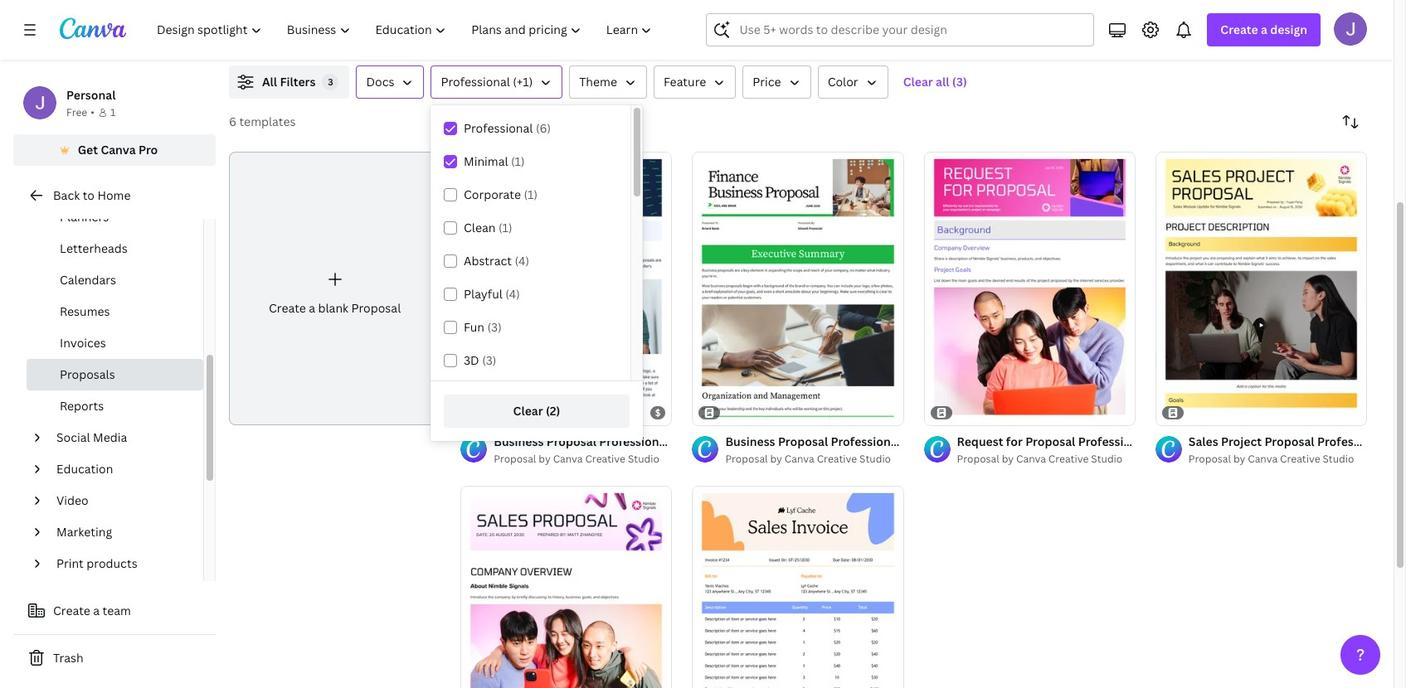 Task type: describe. For each thing, give the bounding box(es) containing it.
trash
[[53, 651, 84, 666]]

media
[[93, 430, 127, 446]]

professional for professional (6)
[[464, 120, 533, 136]]

clear all (3)
[[904, 74, 967, 90]]

(4) for playful (4)
[[506, 286, 520, 302]]

fun (3)
[[464, 320, 502, 335]]

(3) for 3d (3)
[[482, 353, 497, 368]]

create a design button
[[1208, 13, 1321, 46]]

proposal by canva creative studio link for business proposal professional doc in dark blue green abstract professional style image
[[494, 452, 673, 468]]

education link
[[50, 454, 193, 486]]

business proposal professional doc in green white traditional corporate style image
[[692, 152, 904, 426]]

creative for business proposal professional doc in dark blue green abstract professional style image
[[585, 452, 626, 466]]

top level navigation element
[[146, 13, 667, 46]]

pro
[[139, 142, 158, 158]]

theme button
[[569, 66, 647, 99]]

studio for business proposal professional doc in dark blue green abstract professional style image
[[628, 452, 660, 466]]

clear all (3) button
[[895, 66, 976, 99]]

all filters
[[262, 74, 316, 90]]

3
[[328, 76, 333, 88]]

a for blank
[[309, 301, 315, 316]]

all
[[936, 74, 950, 90]]

home
[[97, 188, 131, 203]]

video
[[56, 493, 88, 509]]

back to home
[[53, 188, 131, 203]]

proposal by canva creative studio link for business proposal professional doc in green white traditional corporate style image
[[726, 452, 904, 468]]

resumes link
[[27, 296, 203, 328]]

(1) for clean (1)
[[499, 220, 512, 236]]

color button
[[818, 66, 889, 99]]

marketing link
[[50, 517, 193, 549]]

•
[[91, 105, 95, 120]]

feature
[[664, 74, 707, 90]]

playful
[[464, 286, 503, 302]]

by for business proposal professional doc in green white traditional corporate style image
[[771, 452, 783, 466]]

a for team
[[93, 603, 100, 619]]

price
[[753, 74, 781, 90]]

request for proposal professional doc in purple pink yellow tactile 3d style image
[[924, 152, 1136, 426]]

professional (+1)
[[441, 74, 533, 90]]

filters
[[280, 74, 316, 90]]

create a blank proposal link
[[229, 152, 441, 426]]

planners
[[60, 209, 109, 225]]

Sort by button
[[1335, 105, 1368, 139]]

reports
[[60, 398, 104, 414]]

print products link
[[50, 549, 193, 580]]

proposal inside 'element'
[[351, 301, 401, 316]]

clean (1)
[[464, 220, 512, 236]]

get canva pro
[[78, 142, 158, 158]]

design
[[1271, 22, 1308, 37]]

minimal
[[464, 154, 508, 169]]

proposal by canva creative studio for proposal by canva creative studio "link" related to business proposal professional doc in dark blue green abstract professional style image
[[494, 452, 660, 466]]

personal
[[66, 87, 116, 103]]

invoices
[[60, 335, 106, 351]]

trash link
[[13, 642, 216, 676]]

jacob simon image
[[1335, 12, 1368, 46]]

(3) inside "clear all (3)" button
[[953, 74, 967, 90]]

social media link
[[50, 422, 193, 454]]

proposal for business proposal professional doc in green white traditional corporate style image
[[726, 452, 768, 466]]

print
[[56, 556, 84, 572]]

create a design
[[1221, 22, 1308, 37]]

letterheads
[[60, 241, 128, 256]]

Search search field
[[740, 14, 1084, 46]]

6 templates
[[229, 114, 296, 129]]

clean
[[464, 220, 496, 236]]

theme
[[579, 74, 617, 90]]

canva for business proposal professional doc in dark blue green abstract professional style image
[[553, 452, 583, 466]]

create a blank proposal element
[[229, 152, 441, 426]]

playful (4)
[[464, 286, 520, 302]]

1 proposal templates image from the left
[[1014, 0, 1368, 46]]

1
[[110, 105, 116, 120]]

invoices link
[[27, 328, 203, 359]]

by for business proposal professional doc in dark blue green abstract professional style image
[[539, 452, 551, 466]]

to
[[83, 188, 95, 203]]

a for design
[[1262, 22, 1268, 37]]

free •
[[66, 105, 95, 120]]

create a blank proposal
[[269, 301, 401, 316]]

(4) for abstract (4)
[[515, 253, 530, 269]]

clear (2)
[[513, 403, 561, 419]]

blank
[[318, 301, 349, 316]]

canva inside button
[[101, 142, 136, 158]]

3d
[[464, 353, 479, 368]]

create a team button
[[13, 595, 216, 628]]

(+1)
[[513, 74, 533, 90]]

(3) for fun (3)
[[488, 320, 502, 335]]

professional for professional (+1)
[[441, 74, 510, 90]]

creative for business proposal professional doc in green white traditional corporate style image
[[817, 452, 857, 466]]

marketing
[[56, 525, 112, 540]]



Task type: locate. For each thing, give the bounding box(es) containing it.
clear (2) button
[[444, 395, 630, 428]]

professional (6)
[[464, 120, 551, 136]]

team
[[103, 603, 131, 619]]

2 vertical spatial (3)
[[482, 353, 497, 368]]

social
[[56, 430, 90, 446]]

letterheads link
[[27, 233, 203, 265]]

$
[[655, 407, 661, 419]]

2 vertical spatial create
[[53, 603, 90, 619]]

clear inside button
[[513, 403, 543, 419]]

4 by from the left
[[1234, 452, 1246, 466]]

create inside dropdown button
[[1221, 22, 1259, 37]]

create inside 'element'
[[269, 301, 306, 316]]

(4) right the playful
[[506, 286, 520, 302]]

1 horizontal spatial a
[[309, 301, 315, 316]]

(3)
[[953, 74, 967, 90], [488, 320, 502, 335], [482, 353, 497, 368]]

creative
[[585, 452, 626, 466], [817, 452, 857, 466], [1049, 452, 1089, 466], [1281, 452, 1321, 466]]

products
[[87, 556, 137, 572]]

by for sales project proposal professional doc in yellow white pink tactile 3d style image
[[1234, 452, 1246, 466]]

docs button
[[356, 66, 424, 99]]

minimal (1)
[[464, 154, 525, 169]]

3d (3)
[[464, 353, 497, 368]]

proposal by canva creative studio for proposal by canva creative studio "link" related to request for proposal professional doc in purple pink yellow tactile 3d style image
[[957, 452, 1123, 466]]

1 vertical spatial a
[[309, 301, 315, 316]]

proposal templates image
[[1014, 0, 1368, 46], [1118, 0, 1264, 16]]

1 by from the left
[[539, 452, 551, 466]]

studio for sales project proposal professional doc in yellow white pink tactile 3d style image
[[1323, 452, 1355, 466]]

1 vertical spatial clear
[[513, 403, 543, 419]]

create
[[1221, 22, 1259, 37], [269, 301, 306, 316], [53, 603, 90, 619]]

corporate (1)
[[464, 187, 538, 203]]

create a team
[[53, 603, 131, 619]]

(1) for corporate (1)
[[524, 187, 538, 203]]

price button
[[743, 66, 811, 99]]

4 creative from the left
[[1281, 452, 1321, 466]]

1 vertical spatial create
[[269, 301, 306, 316]]

4 studio from the left
[[1323, 452, 1355, 466]]

2 horizontal spatial create
[[1221, 22, 1259, 37]]

back to home link
[[13, 179, 216, 212]]

3 creative from the left
[[1049, 452, 1089, 466]]

all
[[262, 74, 277, 90]]

studio for business proposal professional doc in green white traditional corporate style image
[[860, 452, 891, 466]]

0 vertical spatial create
[[1221, 22, 1259, 37]]

get canva pro button
[[13, 134, 216, 166]]

calendars link
[[27, 265, 203, 296]]

proposal for business proposal professional doc in dark blue green abstract professional style image
[[494, 452, 536, 466]]

3 by from the left
[[1002, 452, 1014, 466]]

(4)
[[515, 253, 530, 269], [506, 286, 520, 302]]

2 creative from the left
[[817, 452, 857, 466]]

2 proposal templates image from the left
[[1118, 0, 1264, 16]]

1 vertical spatial professional
[[464, 120, 533, 136]]

canva
[[101, 142, 136, 158], [553, 452, 583, 466], [785, 452, 815, 466], [1017, 452, 1046, 466], [1248, 452, 1278, 466]]

1 vertical spatial (4)
[[506, 286, 520, 302]]

canva for request for proposal professional doc in purple pink yellow tactile 3d style image
[[1017, 452, 1046, 466]]

1 horizontal spatial clear
[[904, 74, 933, 90]]

1 vertical spatial (1)
[[524, 187, 538, 203]]

color
[[828, 74, 859, 90]]

clear
[[904, 74, 933, 90], [513, 403, 543, 419]]

a inside dropdown button
[[1262, 22, 1268, 37]]

1 proposal by canva creative studio link from the left
[[494, 452, 673, 468]]

(4) right abstract
[[515, 253, 530, 269]]

0 vertical spatial a
[[1262, 22, 1268, 37]]

video link
[[50, 486, 193, 517]]

free
[[66, 105, 87, 120]]

create inside button
[[53, 603, 90, 619]]

4 proposal by canva creative studio from the left
[[1189, 452, 1355, 466]]

sales proposal professional doc in black pink purple tactile 3d style image
[[461, 486, 673, 689]]

(1)
[[511, 154, 525, 169], [524, 187, 538, 203], [499, 220, 512, 236]]

clear for clear (2)
[[513, 403, 543, 419]]

studio for request for proposal professional doc in purple pink yellow tactile 3d style image
[[1092, 452, 1123, 466]]

0 horizontal spatial clear
[[513, 403, 543, 419]]

templates
[[239, 114, 296, 129]]

clear for clear all (3)
[[904, 74, 933, 90]]

a left blank
[[309, 301, 315, 316]]

clear inside button
[[904, 74, 933, 90]]

create left design
[[1221, 22, 1259, 37]]

proposal by canva creative studio link
[[494, 452, 673, 468], [726, 452, 904, 468], [957, 452, 1136, 468], [1189, 452, 1368, 468]]

a left team
[[93, 603, 100, 619]]

calendars
[[60, 272, 116, 288]]

0 vertical spatial (4)
[[515, 253, 530, 269]]

2 horizontal spatial a
[[1262, 22, 1268, 37]]

create left blank
[[269, 301, 306, 316]]

0 vertical spatial (1)
[[511, 154, 525, 169]]

(1) for minimal (1)
[[511, 154, 525, 169]]

3 filter options selected element
[[322, 74, 339, 90]]

0 horizontal spatial create
[[53, 603, 90, 619]]

1 studio from the left
[[628, 452, 660, 466]]

proposal by canva creative studio
[[494, 452, 660, 466], [726, 452, 891, 466], [957, 452, 1123, 466], [1189, 452, 1355, 466]]

canva for business proposal professional doc in green white traditional corporate style image
[[785, 452, 815, 466]]

(2)
[[546, 403, 561, 419]]

0 horizontal spatial a
[[93, 603, 100, 619]]

back
[[53, 188, 80, 203]]

print products
[[56, 556, 137, 572]]

resumes
[[60, 304, 110, 320]]

professional
[[441, 74, 510, 90], [464, 120, 533, 136]]

sales proposal professional doc in beige green pink dynamic professional style image
[[692, 486, 904, 689]]

(3) right fun
[[488, 320, 502, 335]]

6
[[229, 114, 237, 129]]

feature button
[[654, 66, 736, 99]]

studio
[[628, 452, 660, 466], [860, 452, 891, 466], [1092, 452, 1123, 466], [1323, 452, 1355, 466]]

(1) right corporate at the top left of the page
[[524, 187, 538, 203]]

clear left (2)
[[513, 403, 543, 419]]

abstract (4)
[[464, 253, 530, 269]]

professional up 'minimal (1)'
[[464, 120, 533, 136]]

proposal by canva creative studio for proposal by canva creative studio "link" related to business proposal professional doc in green white traditional corporate style image
[[726, 452, 891, 466]]

3 studio from the left
[[1092, 452, 1123, 466]]

get
[[78, 142, 98, 158]]

1 creative from the left
[[585, 452, 626, 466]]

proposal by canva creative studio for sales project proposal professional doc in yellow white pink tactile 3d style image proposal by canva creative studio "link"
[[1189, 452, 1355, 466]]

create for create a design
[[1221, 22, 1259, 37]]

sales project proposal professional doc in yellow white pink tactile 3d style image
[[1156, 152, 1368, 426]]

create for create a blank proposal
[[269, 301, 306, 316]]

by
[[539, 452, 551, 466], [771, 452, 783, 466], [1002, 452, 1014, 466], [1234, 452, 1246, 466]]

2 proposal by canva creative studio from the left
[[726, 452, 891, 466]]

1 vertical spatial (3)
[[488, 320, 502, 335]]

1 proposal by canva creative studio from the left
[[494, 452, 660, 466]]

2 studio from the left
[[860, 452, 891, 466]]

create left team
[[53, 603, 90, 619]]

by for request for proposal professional doc in purple pink yellow tactile 3d style image
[[1002, 452, 1014, 466]]

None search field
[[707, 13, 1095, 46]]

planners link
[[27, 202, 203, 233]]

a left design
[[1262, 22, 1268, 37]]

(1) right clean at the top of the page
[[499, 220, 512, 236]]

1 horizontal spatial create
[[269, 301, 306, 316]]

proposal for request for proposal professional doc in purple pink yellow tactile 3d style image
[[957, 452, 1000, 466]]

proposal
[[351, 301, 401, 316], [494, 452, 536, 466], [726, 452, 768, 466], [957, 452, 1000, 466], [1189, 452, 1232, 466]]

proposal by canva creative studio link for request for proposal professional doc in purple pink yellow tactile 3d style image
[[957, 452, 1136, 468]]

professional left (+1)
[[441, 74, 510, 90]]

(3) right 3d
[[482, 353, 497, 368]]

a inside button
[[93, 603, 100, 619]]

proposals
[[60, 367, 115, 383]]

education
[[56, 461, 113, 477]]

2 by from the left
[[771, 452, 783, 466]]

proposal by canva creative studio link for sales project proposal professional doc in yellow white pink tactile 3d style image
[[1189, 452, 1368, 468]]

proposal for sales project proposal professional doc in yellow white pink tactile 3d style image
[[1189, 452, 1232, 466]]

(3) right all
[[953, 74, 967, 90]]

business proposal professional doc in dark blue green abstract professional style image
[[461, 152, 673, 426]]

(6)
[[536, 120, 551, 136]]

professional inside button
[[441, 74, 510, 90]]

canva for sales project proposal professional doc in yellow white pink tactile 3d style image
[[1248, 452, 1278, 466]]

fun
[[464, 320, 485, 335]]

clear left all
[[904, 74, 933, 90]]

4 proposal by canva creative studio link from the left
[[1189, 452, 1368, 468]]

abstract
[[464, 253, 512, 269]]

reports link
[[27, 391, 203, 422]]

0 vertical spatial clear
[[904, 74, 933, 90]]

3 proposal by canva creative studio link from the left
[[957, 452, 1136, 468]]

2 proposal by canva creative studio link from the left
[[726, 452, 904, 468]]

a inside 'element'
[[309, 301, 315, 316]]

professional (+1) button
[[431, 66, 563, 99]]

2 vertical spatial a
[[93, 603, 100, 619]]

docs
[[366, 74, 395, 90]]

creative for sales project proposal professional doc in yellow white pink tactile 3d style image
[[1281, 452, 1321, 466]]

corporate
[[464, 187, 521, 203]]

2 vertical spatial (1)
[[499, 220, 512, 236]]

social media
[[56, 430, 127, 446]]

(1) right minimal
[[511, 154, 525, 169]]

creative for request for proposal professional doc in purple pink yellow tactile 3d style image
[[1049, 452, 1089, 466]]

0 vertical spatial (3)
[[953, 74, 967, 90]]

3 proposal by canva creative studio from the left
[[957, 452, 1123, 466]]

0 vertical spatial professional
[[441, 74, 510, 90]]

create for create a team
[[53, 603, 90, 619]]



Task type: vqa. For each thing, say whether or not it's contained in the screenshot.


